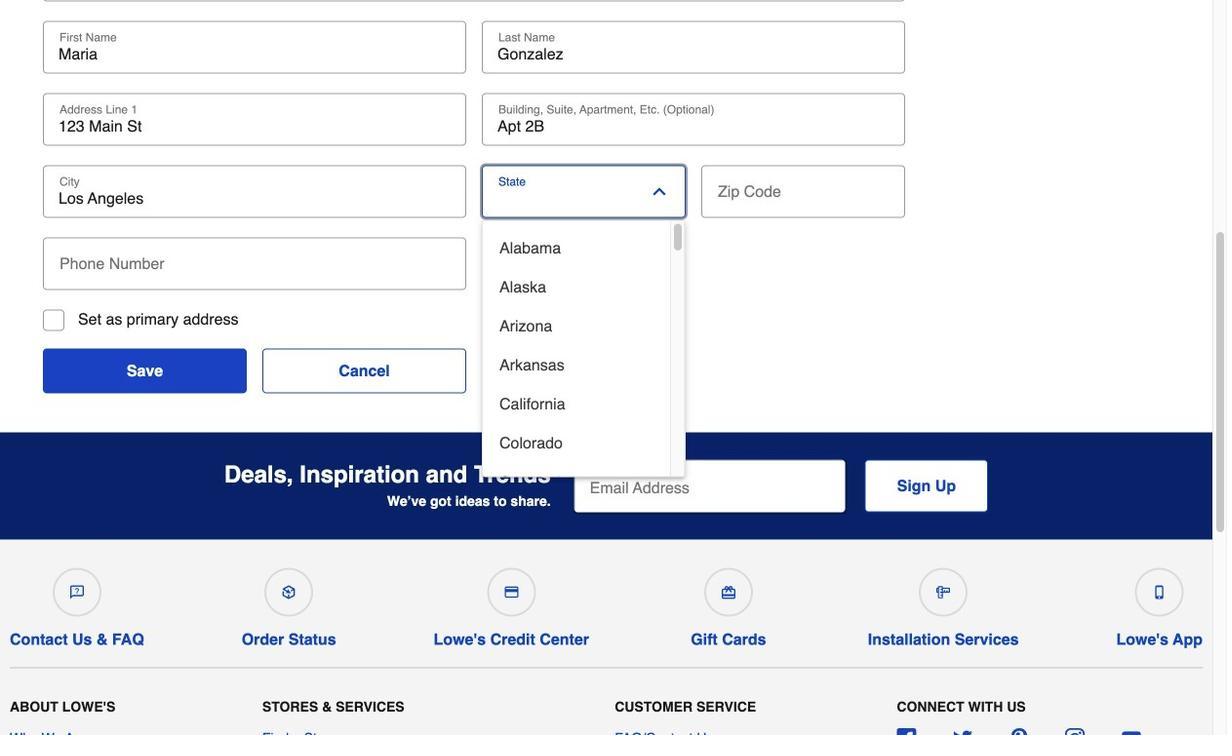 Task type: describe. For each thing, give the bounding box(es) containing it.
LastName text field
[[490, 44, 898, 64]]

twitter image
[[953, 729, 973, 736]]

phoneNumber text field
[[51, 238, 459, 280]]

FirstName text field
[[51, 44, 459, 64]]

line1 text field
[[51, 117, 459, 136]]

Email Address email field
[[574, 460, 846, 513]]

gift card image
[[722, 586, 735, 600]]

line2 text field
[[490, 117, 898, 136]]

customer care image
[[70, 586, 84, 600]]

dimensions image
[[937, 586, 950, 600]]

City text field
[[51, 189, 459, 208]]



Task type: locate. For each thing, give the bounding box(es) containing it.
instagram image
[[1066, 729, 1085, 736]]

mobile image
[[1153, 586, 1167, 600]]

facebook image
[[897, 729, 917, 736]]

pinterest image
[[1009, 729, 1029, 736]]

pickup image
[[282, 586, 296, 600]]

credit card image
[[505, 586, 518, 600]]

youtube image
[[1122, 729, 1141, 736]]

form
[[574, 460, 988, 515]]

postalCode text field
[[709, 165, 898, 208]]



Task type: vqa. For each thing, say whether or not it's contained in the screenshot.
COMPARE button
no



